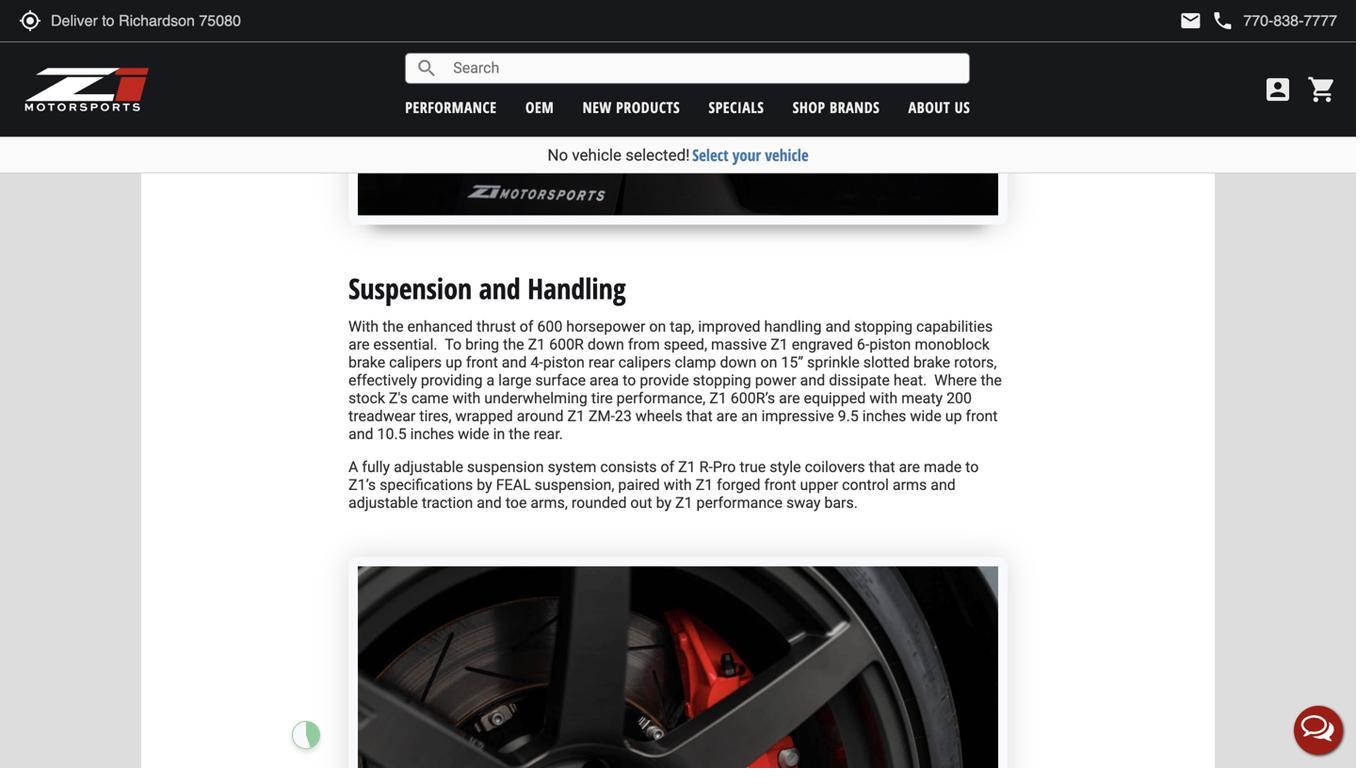 Task type: locate. For each thing, give the bounding box(es) containing it.
equipped
[[804, 389, 866, 407]]

600
[[538, 318, 563, 336]]

select your vehicle link
[[693, 144, 809, 166]]

stopping
[[855, 318, 913, 336], [693, 371, 752, 389]]

are left made
[[900, 458, 921, 476]]

0 horizontal spatial that
[[687, 407, 713, 425]]

paired
[[619, 476, 660, 494]]

of left 600
[[520, 318, 534, 336]]

to inside the with the enhanced thrust of 600 horsepower on tap, improved handling and stopping capabilities are essential.  to bring the z1 600r down from speed, massive z1 engraved 6-piston monoblock brake calipers up front and 4-piston rear calipers clamp down on 15" sprinkle slotted brake rotors, effectively providing a large surface area to provide stopping power and dissipate heat.  where the stock z's came with underwhelming tire performance, z1 600r's are equipped with meaty 200 treadwear tires, wrapped around z1 zm-23 wheels that are an impressive 9.5 inches wide up front and 10.5 inches wide in the rear.
[[623, 371, 636, 389]]

feal
[[496, 476, 531, 494]]

no
[[548, 146, 568, 164]]

0 horizontal spatial up
[[446, 353, 463, 371]]

2 vertical spatial front
[[765, 476, 797, 494]]

0 vertical spatial performance
[[405, 97, 497, 117]]

us
[[955, 97, 971, 117]]

performance down the true
[[697, 494, 783, 512]]

on left 15"
[[761, 353, 778, 371]]

1 calipers from the left
[[389, 353, 442, 371]]

1 vertical spatial up
[[946, 407, 963, 425]]

improved
[[699, 318, 761, 336]]

coilovers
[[805, 458, 866, 476]]

selected!
[[626, 146, 690, 164]]

wide left in
[[458, 425, 490, 443]]

tire
[[592, 389, 613, 407]]

1 horizontal spatial inches
[[863, 407, 907, 425]]

front left upper
[[765, 476, 797, 494]]

effectively
[[349, 371, 417, 389]]

are down 15"
[[779, 389, 801, 407]]

by right out
[[656, 494, 672, 512]]

provide
[[640, 371, 690, 389]]

up down "where"
[[946, 407, 963, 425]]

adjustable down fully
[[349, 494, 418, 512]]

0 horizontal spatial to
[[623, 371, 636, 389]]

vehicle inside no vehicle selected! select your vehicle
[[572, 146, 622, 164]]

capabilities
[[917, 318, 993, 336]]

suspension and handling
[[349, 269, 626, 308]]

wide left the 200
[[911, 407, 942, 425]]

up
[[446, 353, 463, 371], [946, 407, 963, 425]]

the right in
[[509, 425, 530, 443]]

large
[[499, 371, 532, 389]]

power
[[755, 371, 797, 389]]

0 horizontal spatial inches
[[411, 425, 454, 443]]

a fully adjustable suspension system consists of z1 r-pro true style coilovers that are made to z1's specifications by feal suspension, paired with z1 forged front upper control arms and adjustable traction and toe arms, rounded out by z1 performance sway bars.
[[349, 458, 979, 512]]

2 calipers from the left
[[619, 353, 672, 371]]

1 horizontal spatial of
[[661, 458, 675, 476]]

600r's
[[731, 389, 776, 407]]

oem
[[526, 97, 554, 117]]

and
[[479, 269, 521, 308], [826, 318, 851, 336], [502, 353, 527, 371], [801, 371, 826, 389], [349, 425, 374, 443], [931, 476, 956, 494], [477, 494, 502, 512]]

with left a
[[453, 389, 481, 407]]

are
[[349, 336, 370, 353], [779, 389, 801, 407], [717, 407, 738, 425], [900, 458, 921, 476]]

out
[[631, 494, 653, 512]]

0 horizontal spatial on
[[650, 318, 667, 336]]

z1 left r-
[[679, 458, 696, 476]]

wrapped
[[456, 407, 513, 425]]

0 vertical spatial to
[[623, 371, 636, 389]]

1 horizontal spatial that
[[869, 458, 896, 476]]

arms,
[[531, 494, 568, 512]]

rear
[[589, 353, 615, 371]]

0 vertical spatial adjustable
[[394, 458, 464, 476]]

1 horizontal spatial brake
[[914, 353, 951, 371]]

piston left rear
[[543, 353, 585, 371]]

0 horizontal spatial calipers
[[389, 353, 442, 371]]

1 horizontal spatial front
[[765, 476, 797, 494]]

600r
[[549, 336, 584, 353]]

front inside a fully adjustable suspension system consists of z1 r-pro true style coilovers that are made to z1's specifications by feal suspension, paired with z1 forged front upper control arms and adjustable traction and toe arms, rounded out by z1 performance sway bars.
[[765, 476, 797, 494]]

toe
[[506, 494, 527, 512]]

1 vertical spatial that
[[869, 458, 896, 476]]

inches down came
[[411, 425, 454, 443]]

inches
[[863, 407, 907, 425], [411, 425, 454, 443]]

down
[[588, 336, 625, 353], [720, 353, 757, 371]]

no vehicle selected! select your vehicle
[[548, 144, 809, 166]]

traction
[[422, 494, 473, 512]]

in
[[493, 425, 505, 443]]

0 vertical spatial of
[[520, 318, 534, 336]]

on left tap,
[[650, 318, 667, 336]]

that
[[687, 407, 713, 425], [869, 458, 896, 476]]

1 horizontal spatial performance
[[697, 494, 783, 512]]

and up thrust
[[479, 269, 521, 308]]

specials
[[709, 97, 765, 117]]

brake
[[349, 353, 386, 371], [914, 353, 951, 371]]

performance inside a fully adjustable suspension system consists of z1 r-pro true style coilovers that are made to z1's specifications by feal suspension, paired with z1 forged front upper control arms and adjustable traction and toe arms, rounded out by z1 performance sway bars.
[[697, 494, 783, 512]]

forged
[[717, 476, 761, 494]]

2 brake from the left
[[914, 353, 951, 371]]

0 vertical spatial on
[[650, 318, 667, 336]]

about
[[909, 97, 951, 117]]

select
[[693, 144, 729, 166]]

1 vertical spatial to
[[966, 458, 979, 476]]

rotors,
[[955, 353, 997, 371]]

bring
[[466, 336, 500, 353]]

of inside a fully adjustable suspension system consists of z1 r-pro true style coilovers that are made to z1's specifications by feal suspension, paired with z1 forged front upper control arms and adjustable traction and toe arms, rounded out by z1 performance sway bars.
[[661, 458, 675, 476]]

down up area
[[588, 336, 625, 353]]

0 horizontal spatial stopping
[[693, 371, 752, 389]]

about us link
[[909, 97, 971, 117]]

to right area
[[623, 371, 636, 389]]

fully
[[362, 458, 390, 476]]

wheels
[[636, 407, 683, 425]]

of right the paired
[[661, 458, 675, 476]]

adjustable up traction at the bottom left of page
[[394, 458, 464, 476]]

Search search field
[[438, 54, 970, 83]]

control
[[843, 476, 890, 494]]

0 horizontal spatial front
[[466, 353, 498, 371]]

vehicle right your
[[765, 144, 809, 166]]

0 horizontal spatial piston
[[543, 353, 585, 371]]

z1 left 600r
[[528, 336, 546, 353]]

shop brands link
[[793, 97, 880, 117]]

stopping up slotted
[[855, 318, 913, 336]]

consists
[[601, 458, 657, 476]]

stopping down massive
[[693, 371, 752, 389]]

to
[[623, 371, 636, 389], [966, 458, 979, 476]]

0 horizontal spatial brake
[[349, 353, 386, 371]]

1 horizontal spatial with
[[664, 476, 692, 494]]

where
[[935, 371, 978, 389]]

1 horizontal spatial on
[[761, 353, 778, 371]]

1 horizontal spatial to
[[966, 458, 979, 476]]

1 vertical spatial front
[[966, 407, 998, 425]]

that right wheels
[[687, 407, 713, 425]]

front down "where"
[[966, 407, 998, 425]]

9.5
[[838, 407, 859, 425]]

inches right 9.5
[[863, 407, 907, 425]]

handling
[[528, 269, 626, 308]]

calipers up performance,
[[619, 353, 672, 371]]

with down slotted
[[870, 389, 898, 407]]

1 horizontal spatial stopping
[[855, 318, 913, 336]]

1 vertical spatial performance
[[697, 494, 783, 512]]

with left r-
[[664, 476, 692, 494]]

2 horizontal spatial front
[[966, 407, 998, 425]]

performance down search
[[405, 97, 497, 117]]

engraved
[[792, 336, 854, 353]]

piston
[[870, 336, 912, 353], [543, 353, 585, 371]]

that right coilovers
[[869, 458, 896, 476]]

and right arms at the bottom
[[931, 476, 956, 494]]

0 horizontal spatial with
[[453, 389, 481, 407]]

specifications
[[380, 476, 473, 494]]

1 horizontal spatial up
[[946, 407, 963, 425]]

vehicle
[[765, 144, 809, 166], [572, 146, 622, 164]]

up left bring at the top of the page
[[446, 353, 463, 371]]

vehicle right no
[[572, 146, 622, 164]]

calipers up came
[[389, 353, 442, 371]]

to right made
[[966, 458, 979, 476]]

0 horizontal spatial vehicle
[[572, 146, 622, 164]]

shopping_cart
[[1308, 74, 1338, 105]]

an
[[742, 407, 758, 425]]

performance,
[[617, 389, 706, 407]]

brake up stock
[[349, 353, 386, 371]]

phone
[[1212, 9, 1235, 32]]

brake up meaty
[[914, 353, 951, 371]]

1 horizontal spatial by
[[656, 494, 672, 512]]

z1 left 600r's
[[710, 389, 727, 407]]

0 horizontal spatial down
[[588, 336, 625, 353]]

0 horizontal spatial performance
[[405, 97, 497, 117]]

0 vertical spatial that
[[687, 407, 713, 425]]

sway
[[787, 494, 821, 512]]

piston up dissipate in the right of the page
[[870, 336, 912, 353]]

1 horizontal spatial calipers
[[619, 353, 672, 371]]

down down improved on the right of page
[[720, 353, 757, 371]]

the
[[383, 318, 404, 336], [503, 336, 525, 353], [981, 371, 1003, 389], [509, 425, 530, 443]]

with
[[453, 389, 481, 407], [870, 389, 898, 407], [664, 476, 692, 494]]

0 horizontal spatial of
[[520, 318, 534, 336]]

by left feal
[[477, 476, 493, 494]]

specials link
[[709, 97, 765, 117]]

front right to
[[466, 353, 498, 371]]

1 vertical spatial of
[[661, 458, 675, 476]]

slotted
[[864, 353, 910, 371]]

calipers
[[389, 353, 442, 371], [619, 353, 672, 371]]

z1's
[[349, 476, 376, 494]]



Task type: describe. For each thing, give the bounding box(es) containing it.
0 vertical spatial up
[[446, 353, 463, 371]]

z1 up power
[[771, 336, 789, 353]]

new products
[[583, 97, 681, 117]]

upper
[[801, 476, 839, 494]]

phone link
[[1212, 9, 1338, 32]]

and left 10.5
[[349, 425, 374, 443]]

pro
[[713, 458, 736, 476]]

mail
[[1180, 9, 1203, 32]]

with the enhanced thrust of 600 horsepower on tap, improved handling and stopping capabilities are essential.  to bring the z1 600r down from speed, massive z1 engraved 6-piston monoblock brake calipers up front and 4-piston rear calipers clamp down on 15" sprinkle slotted brake rotors, effectively providing a large surface area to provide stopping power and dissipate heat.  where the stock z's came with underwhelming tire performance, z1 600r's are equipped with meaty 200 treadwear tires, wrapped around z1 zm-23 wheels that are an impressive 9.5 inches wide up front and 10.5 inches wide in the rear.
[[349, 318, 1003, 443]]

stock
[[349, 389, 385, 407]]

2 horizontal spatial with
[[870, 389, 898, 407]]

1 horizontal spatial piston
[[870, 336, 912, 353]]

4-
[[531, 353, 543, 371]]

from
[[628, 336, 660, 353]]

about us
[[909, 97, 971, 117]]

your
[[733, 144, 762, 166]]

are left the an in the bottom of the page
[[717, 407, 738, 425]]

meaty
[[902, 389, 943, 407]]

my_location
[[19, 9, 41, 32]]

1 horizontal spatial wide
[[911, 407, 942, 425]]

shopping_cart link
[[1303, 74, 1338, 105]]

enhanced
[[408, 318, 473, 336]]

a
[[487, 371, 495, 389]]

are inside a fully adjustable suspension system consists of z1 r-pro true style coilovers that are made to z1's specifications by feal suspension, paired with z1 forged front upper control arms and adjustable traction and toe arms, rounded out by z1 performance sway bars.
[[900, 458, 921, 476]]

thrust
[[477, 318, 516, 336]]

0 horizontal spatial wide
[[458, 425, 490, 443]]

that inside the with the enhanced thrust of 600 horsepower on tap, improved handling and stopping capabilities are essential.  to bring the z1 600r down from speed, massive z1 engraved 6-piston monoblock brake calipers up front and 4-piston rear calipers clamp down on 15" sprinkle slotted brake rotors, effectively providing a large surface area to provide stopping power and dissipate heat.  where the stock z's came with underwhelming tire performance, z1 600r's are equipped with meaty 200 treadwear tires, wrapped around z1 zm-23 wheels that are an impressive 9.5 inches wide up front and 10.5 inches wide in the rear.
[[687, 407, 713, 425]]

a
[[349, 458, 359, 476]]

around
[[517, 407, 564, 425]]

underwhelming
[[485, 389, 588, 407]]

1 horizontal spatial vehicle
[[765, 144, 809, 166]]

suspension
[[467, 458, 544, 476]]

oem link
[[526, 97, 554, 117]]

mail link
[[1180, 9, 1203, 32]]

tires,
[[420, 407, 452, 425]]

clamp
[[675, 353, 717, 371]]

10.5
[[377, 425, 407, 443]]

the right with
[[383, 318, 404, 336]]

and left toe
[[477, 494, 502, 512]]

surface
[[536, 371, 586, 389]]

brands
[[830, 97, 880, 117]]

area
[[590, 371, 619, 389]]

mail phone
[[1180, 9, 1235, 32]]

style
[[770, 458, 802, 476]]

new products link
[[583, 97, 681, 117]]

account_box
[[1264, 74, 1294, 105]]

suspension
[[349, 269, 472, 308]]

z1 600r badging image
[[349, 0, 1008, 225]]

sprinkle
[[808, 353, 860, 371]]

1 vertical spatial stopping
[[693, 371, 752, 389]]

horsepower
[[567, 318, 646, 336]]

with inside a fully adjustable suspension system consists of z1 r-pro true style coilovers that are made to z1's specifications by feal suspension, paired with z1 forged front upper control arms and adjustable traction and toe arms, rounded out by z1 performance sway bars.
[[664, 476, 692, 494]]

z1 motorsports logo image
[[24, 66, 150, 113]]

are up effectively
[[349, 336, 370, 353]]

1 horizontal spatial down
[[720, 353, 757, 371]]

treadwear
[[349, 407, 416, 425]]

that inside a fully adjustable suspension system consists of z1 r-pro true style coilovers that are made to z1's specifications by feal suspension, paired with z1 forged front upper control arms and adjustable traction and toe arms, rounded out by z1 performance sway bars.
[[869, 458, 896, 476]]

shop
[[793, 97, 826, 117]]

1 brake from the left
[[349, 353, 386, 371]]

rounded
[[572, 494, 627, 512]]

providing
[[421, 371, 483, 389]]

tap,
[[670, 318, 695, 336]]

the left 4- at the left of the page
[[503, 336, 525, 353]]

impressive
[[762, 407, 835, 425]]

and left 6-
[[826, 318, 851, 336]]

dissipate
[[829, 371, 890, 389]]

shop brands
[[793, 97, 880, 117]]

0 horizontal spatial by
[[477, 476, 493, 494]]

speed,
[[664, 336, 708, 353]]

rear.
[[534, 425, 563, 443]]

products
[[616, 97, 681, 117]]

z1 left forged
[[696, 476, 714, 494]]

bars.
[[825, 494, 858, 512]]

to
[[445, 336, 462, 353]]

and right power
[[801, 371, 826, 389]]

came
[[412, 389, 449, 407]]

and left 4- at the left of the page
[[502, 353, 527, 371]]

true
[[740, 458, 766, 476]]

1 vertical spatial on
[[761, 353, 778, 371]]

15"
[[782, 353, 804, 371]]

handling
[[765, 318, 822, 336]]

z1 left zm-
[[568, 407, 585, 425]]

arms
[[893, 476, 928, 494]]

of inside the with the enhanced thrust of 600 horsepower on tap, improved handling and stopping capabilities are essential.  to bring the z1 600r down from speed, massive z1 engraved 6-piston monoblock brake calipers up front and 4-piston rear calipers clamp down on 15" sprinkle slotted brake rotors, effectively providing a large surface area to provide stopping power and dissipate heat.  where the stock z's came with underwhelming tire performance, z1 600r's are equipped with meaty 200 treadwear tires, wrapped around z1 zm-23 wheels that are an impressive 9.5 inches wide up front and 10.5 inches wide in the rear.
[[520, 318, 534, 336]]

account_box link
[[1259, 74, 1299, 105]]

system
[[548, 458, 597, 476]]

200
[[947, 389, 973, 407]]

monoblock
[[915, 336, 990, 353]]

search
[[416, 57, 438, 80]]

suspension,
[[535, 476, 615, 494]]

made
[[924, 458, 962, 476]]

1 vertical spatial adjustable
[[349, 494, 418, 512]]

new
[[583, 97, 612, 117]]

massive
[[712, 336, 767, 353]]

the right "where"
[[981, 371, 1003, 389]]

performance link
[[405, 97, 497, 117]]

r-
[[700, 458, 713, 476]]

z1 right out
[[676, 494, 693, 512]]

6-
[[857, 336, 870, 353]]

zm-
[[589, 407, 615, 425]]

0 vertical spatial stopping
[[855, 318, 913, 336]]

to inside a fully adjustable suspension system consists of z1 r-pro true style coilovers that are made to z1's specifications by feal suspension, paired with z1 forged front upper control arms and adjustable traction and toe arms, rounded out by z1 performance sway bars.
[[966, 458, 979, 476]]

0 vertical spatial front
[[466, 353, 498, 371]]



Task type: vqa. For each thing, say whether or not it's contained in the screenshot.
fully
yes



